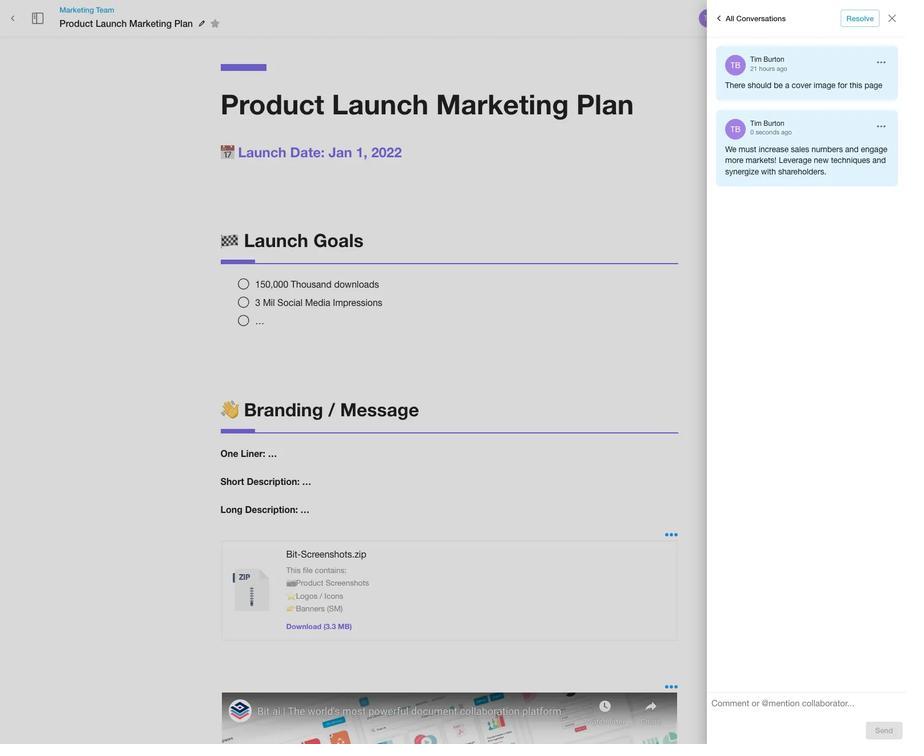 Task type: locate. For each thing, give the bounding box(es) containing it.
3 mil social media impressions
[[255, 298, 383, 308]]

launch up '150,000'
[[244, 229, 308, 251]]

… up bit-
[[301, 504, 310, 515]]

1 vertical spatial description:
[[245, 504, 298, 515]]

social
[[278, 298, 303, 308]]

1 horizontal spatial /
[[328, 399, 335, 421]]

product
[[60, 18, 93, 29], [221, 88, 324, 120]]

tim inside tim burton 0 seconds ago
[[751, 119, 762, 127]]

/ left message
[[328, 399, 335, 421]]

mb)
[[338, 623, 352, 631]]

sales
[[791, 145, 810, 154]]

0 vertical spatial marketing
[[60, 5, 94, 14]]

thousand
[[291, 279, 332, 290]]

bit-
[[286, 549, 301, 560]]

…
[[255, 316, 265, 326], [268, 448, 277, 459], [302, 476, 311, 487], [301, 504, 310, 515]]

conversations
[[737, 14, 786, 23]]

1 vertical spatial marketing
[[129, 18, 172, 29]]

1 vertical spatial ago
[[782, 129, 792, 136]]

all conversations
[[726, 14, 786, 23]]

21
[[751, 65, 758, 72]]

0 horizontal spatial marketing
[[60, 5, 94, 14]]

ago right hours
[[777, 65, 788, 72]]

👉banners
[[286, 604, 325, 613]]

tim up 0
[[751, 119, 762, 127]]

tim up 21
[[751, 56, 762, 64]]

page
[[865, 81, 883, 90]]

tim burton 21 hours ago
[[751, 56, 788, 72]]

description: down short description: …
[[245, 504, 298, 515]]

1 tim from the top
[[751, 56, 762, 64]]

1 vertical spatial /
[[320, 591, 323, 601]]

there should be a cover image for this page
[[726, 81, 883, 90]]

burton up seconds
[[764, 119, 785, 127]]

burton for be
[[764, 56, 785, 64]]

ago right seconds
[[782, 129, 792, 136]]

more button
[[849, 10, 885, 27]]

1 vertical spatial plan
[[577, 88, 634, 120]]

liner:
[[241, 448, 266, 459]]

Comment or @mention collaborator... text field
[[712, 698, 903, 713]]

1 vertical spatial product launch marketing plan
[[221, 88, 634, 120]]

branding
[[244, 399, 323, 421]]

0 horizontal spatial /
[[320, 591, 323, 601]]

0 vertical spatial burton
[[764, 56, 785, 64]]

more
[[858, 14, 876, 23]]

marketing
[[60, 5, 94, 14], [129, 18, 172, 29], [436, 88, 569, 120]]

tim inside tim burton 21 hours ago
[[751, 56, 762, 64]]

we must increase sales numbers and engage more markets! leverage new techniques and synergize with shareholders.
[[726, 145, 888, 176]]

ago inside tim burton 21 hours ago
[[777, 65, 788, 72]]

download (3.3 mb) link
[[286, 623, 352, 631]]

1 horizontal spatial product
[[221, 88, 324, 120]]

0 vertical spatial ago
[[777, 65, 788, 72]]

hours
[[760, 65, 775, 72]]

📅 launch date: jan 1, 2022
[[221, 144, 402, 160]]

ago inside tim burton 0 seconds ago
[[782, 129, 792, 136]]

burton
[[764, 56, 785, 64], [764, 119, 785, 127]]

image
[[814, 81, 836, 90]]

0 vertical spatial description:
[[247, 476, 300, 487]]

cover
[[792, 81, 812, 90]]

tb left 0
[[731, 125, 741, 134]]

icons
[[325, 591, 344, 601]]

one liner: …
[[221, 448, 277, 459]]

tb for there
[[731, 61, 741, 70]]

0 vertical spatial tb
[[704, 14, 713, 22]]

0 vertical spatial tim
[[751, 56, 762, 64]]

and down engage
[[873, 156, 886, 165]]

synergize
[[726, 167, 759, 176]]

burton up hours
[[764, 56, 785, 64]]

file
[[303, 566, 313, 575]]

this
[[850, 81, 863, 90]]

/ left the "icons"
[[320, 591, 323, 601]]

and up the techniques
[[846, 145, 859, 154]]

one
[[221, 448, 238, 459]]

there
[[726, 81, 746, 90]]

increase
[[759, 145, 789, 154]]

markets!
[[746, 156, 777, 165]]

1 vertical spatial tb
[[731, 61, 741, 70]]

… right liner: at the left
[[268, 448, 277, 459]]

0 vertical spatial plan
[[174, 18, 193, 29]]

0 horizontal spatial product
[[60, 18, 93, 29]]

… for one liner: …
[[268, 448, 277, 459]]

tim burton 0 seconds ago
[[751, 119, 792, 136]]

tim
[[751, 56, 762, 64], [751, 119, 762, 127]]

0
[[751, 129, 754, 136]]

1 vertical spatial tim
[[751, 119, 762, 127]]

1 burton from the top
[[764, 56, 785, 64]]

all conversations button
[[710, 9, 789, 27]]

👋 branding / message
[[221, 399, 419, 421]]

burton inside tim burton 21 hours ago
[[764, 56, 785, 64]]

2 burton from the top
[[764, 119, 785, 127]]

📷product
[[286, 579, 324, 588]]

tb left all
[[704, 14, 713, 22]]

1 horizontal spatial and
[[873, 156, 886, 165]]

2 tim from the top
[[751, 119, 762, 127]]

message
[[340, 399, 419, 421]]

tb button
[[698, 7, 719, 29]]

/ inside this file contains: 📷product screenshots ⭐️logos / icons 👉banners (sm)
[[320, 591, 323, 601]]

launch
[[96, 18, 127, 29], [332, 88, 429, 120], [238, 144, 286, 160], [244, 229, 308, 251]]

engage
[[861, 145, 888, 154]]

for
[[838, 81, 848, 90]]

0 horizontal spatial and
[[846, 145, 859, 154]]

numbers
[[812, 145, 843, 154]]

description: up long description: …
[[247, 476, 300, 487]]

tb left 21
[[731, 61, 741, 70]]

and
[[846, 145, 859, 154], [873, 156, 886, 165]]

with
[[762, 167, 776, 176]]

… up long description: …
[[302, 476, 311, 487]]

burton inside tim burton 0 seconds ago
[[764, 119, 785, 127]]

0 horizontal spatial product launch marketing plan
[[60, 18, 193, 29]]

description:
[[247, 476, 300, 487], [245, 504, 298, 515]]

1 vertical spatial product
[[221, 88, 324, 120]]

ago
[[777, 65, 788, 72], [782, 129, 792, 136]]

2 vertical spatial marketing
[[436, 88, 569, 120]]

screenshots.zip
[[301, 549, 367, 560]]

burton for increase
[[764, 119, 785, 127]]

0 vertical spatial /
[[328, 399, 335, 421]]

2 vertical spatial tb
[[731, 125, 741, 134]]

marketing team
[[60, 5, 114, 14]]

ago for increase
[[782, 129, 792, 136]]

1 vertical spatial burton
[[764, 119, 785, 127]]

jan
[[329, 144, 352, 160]]

🏁 launch goals
[[221, 229, 364, 251]]

should
[[748, 81, 772, 90]]

150,000 thousand downloads
[[255, 279, 379, 290]]

/
[[328, 399, 335, 421], [320, 591, 323, 601]]

1,
[[356, 144, 368, 160]]

must
[[739, 145, 757, 154]]

product launch marketing plan
[[60, 18, 193, 29], [221, 88, 634, 120]]

download (3.3 mb)
[[286, 623, 352, 631]]

… for short description: …
[[302, 476, 311, 487]]



Task type: describe. For each thing, give the bounding box(es) containing it.
(sm)
[[327, 604, 343, 613]]

👋
[[221, 399, 239, 421]]

downloads
[[334, 279, 379, 290]]

(3.3
[[324, 623, 336, 631]]

a
[[786, 81, 790, 90]]

tb for we
[[731, 125, 741, 134]]

new
[[814, 156, 829, 165]]

resolve
[[847, 14, 874, 23]]

be
[[774, 81, 783, 90]]

0 vertical spatial product
[[60, 18, 93, 29]]

tb inside button
[[704, 14, 713, 22]]

2 horizontal spatial marketing
[[436, 88, 569, 120]]

description: for long
[[245, 504, 298, 515]]

0 horizontal spatial plan
[[174, 18, 193, 29]]

download
[[286, 623, 322, 631]]

3
[[255, 298, 260, 308]]

long description: …
[[221, 504, 310, 515]]

leverage
[[779, 156, 812, 165]]

shareholders.
[[779, 167, 827, 176]]

goals
[[314, 229, 364, 251]]

techniques
[[831, 156, 871, 165]]

screenshots
[[326, 579, 369, 588]]

⭐️logos
[[286, 591, 318, 601]]

favorite image
[[208, 17, 222, 30]]

0 vertical spatial and
[[846, 145, 859, 154]]

📅
[[221, 144, 234, 160]]

resolve button
[[841, 10, 880, 27]]

… for long description: …
[[301, 504, 310, 515]]

contains:
[[315, 566, 347, 575]]

date:
[[290, 144, 325, 160]]

tim for must
[[751, 119, 762, 127]]

1 horizontal spatial plan
[[577, 88, 634, 120]]

1 horizontal spatial product launch marketing plan
[[221, 88, 634, 120]]

impressions
[[333, 298, 383, 308]]

launch down team
[[96, 18, 127, 29]]

team
[[96, 5, 114, 14]]

mil
[[263, 298, 275, 308]]

seconds
[[756, 129, 780, 136]]

0 vertical spatial product launch marketing plan
[[60, 18, 193, 29]]

tim for should
[[751, 56, 762, 64]]

all
[[726, 14, 735, 23]]

1 vertical spatial and
[[873, 156, 886, 165]]

we
[[726, 145, 737, 154]]

long
[[221, 504, 243, 515]]

2022
[[371, 144, 402, 160]]

launch up 2022
[[332, 88, 429, 120]]

media
[[305, 298, 331, 308]]

🏁
[[221, 229, 239, 251]]

description: for short
[[247, 476, 300, 487]]

150,000
[[255, 279, 288, 290]]

… down 3
[[255, 316, 265, 326]]

more
[[726, 156, 744, 165]]

marketing team link
[[60, 5, 224, 15]]

short
[[221, 476, 244, 487]]

bit-screenshots.zip
[[286, 549, 367, 560]]

1 horizontal spatial marketing
[[129, 18, 172, 29]]

ago for be
[[777, 65, 788, 72]]

this file contains: 📷product screenshots ⭐️logos / icons 👉banners (sm)
[[286, 566, 369, 613]]

short description: …
[[221, 476, 311, 487]]

this
[[286, 566, 301, 575]]

launch right 📅
[[238, 144, 286, 160]]



Task type: vqa. For each thing, say whether or not it's contained in the screenshot.
middle Marketing
yes



